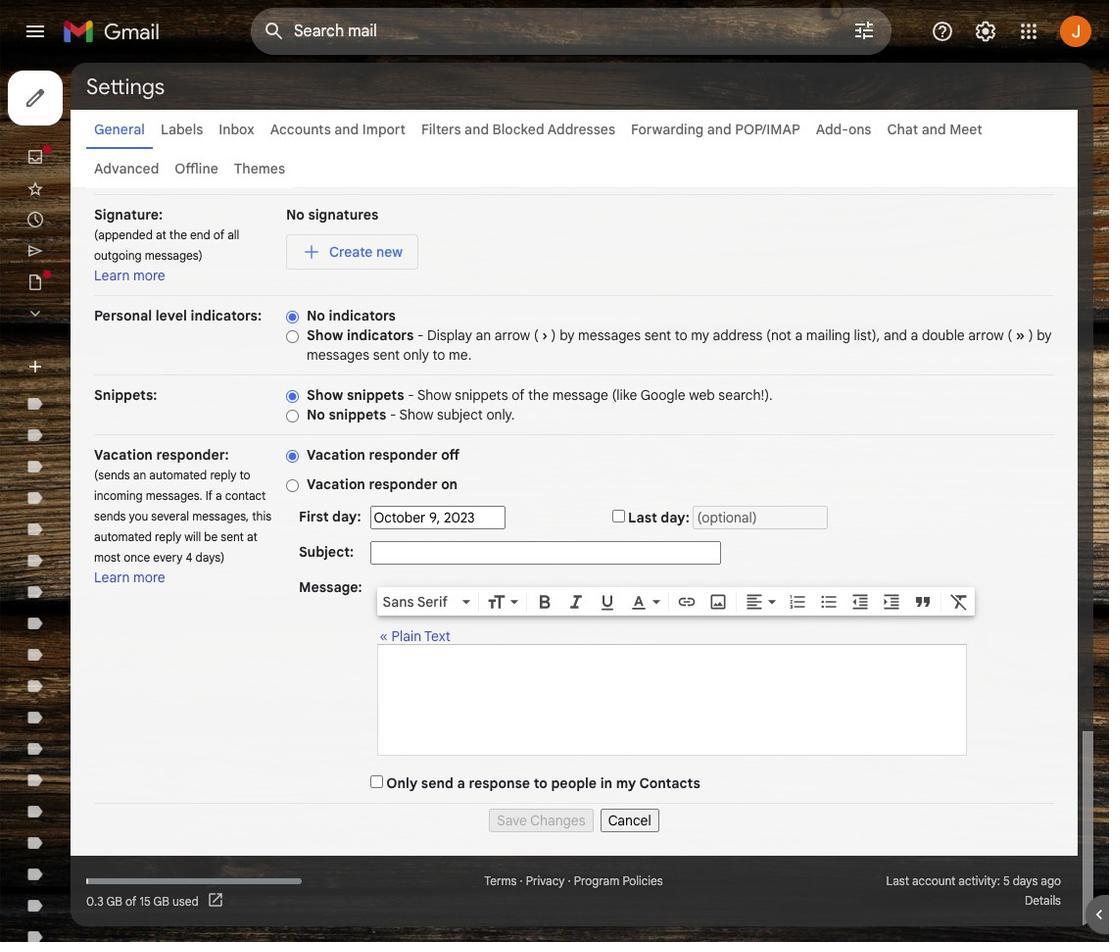 Task type: locate. For each thing, give the bounding box(es) containing it.
- for show subject only.
[[390, 406, 396, 424]]

details
[[1026, 893, 1062, 908]]

last inside the last account activity: 5 days ago details
[[887, 873, 910, 888]]

used
[[173, 894, 199, 908]]

0 vertical spatial learn
[[94, 267, 130, 284]]

automated
[[149, 468, 207, 482], [94, 529, 152, 544]]

1 vertical spatial responder
[[369, 475, 438, 493]]

1 horizontal spatial reply
[[210, 468, 237, 482]]

1 horizontal spatial my
[[691, 326, 710, 344]]

No snippets radio
[[286, 409, 299, 423]]

and left the import
[[335, 121, 359, 138]]

more down messages)
[[133, 267, 165, 284]]

vacation responder off
[[307, 446, 460, 464]]

· right the terms link
[[520, 873, 523, 888]]

no right no snippets option on the top of the page
[[307, 406, 325, 424]]

1 horizontal spatial gb
[[153, 894, 170, 908]]

view
[[338, 166, 366, 183]]

1 vertical spatial learn
[[94, 569, 130, 586]]

1 horizontal spatial an
[[476, 326, 491, 344]]

responder:
[[156, 446, 229, 464]]

0 vertical spatial messages
[[578, 326, 641, 344]]

gb right the 15
[[153, 894, 170, 908]]

to
[[675, 326, 688, 344], [433, 346, 446, 364], [240, 468, 250, 482], [534, 774, 548, 792]]

indent more ‪(⌘])‬ image
[[882, 592, 902, 612]]

and
[[335, 121, 359, 138], [465, 121, 489, 138], [708, 121, 732, 138], [922, 121, 947, 138], [370, 166, 393, 183], [884, 326, 908, 344]]

learn more link
[[94, 267, 165, 284], [94, 569, 165, 586]]

0 horizontal spatial of
[[125, 894, 137, 908]]

2 vertical spatial -
[[390, 406, 396, 424]]

changes
[[531, 812, 586, 829]]

no
[[286, 206, 305, 224], [307, 307, 325, 324], [307, 406, 325, 424]]

2 arrow from the left
[[969, 326, 1004, 344]]

0 horizontal spatial last
[[629, 509, 658, 526]]

and right view
[[370, 166, 393, 183]]

0 horizontal spatial at
[[156, 227, 166, 242]]

( left ›
[[534, 326, 539, 344]]

2 · from the left
[[568, 873, 571, 888]]

by right ›
[[560, 326, 575, 344]]

1 horizontal spatial (
[[1008, 326, 1013, 344]]

at inside vacation responder: (sends an automated reply to incoming messages. if a contact sends you several messages, this automated reply will be sent at most once every 4 days) learn more
[[247, 529, 258, 544]]

display an arrow ( › ) by messages sent to my address (not a mailing list), and a double arrow ( »
[[427, 326, 1025, 344]]

messages down "show indicators -"
[[307, 346, 370, 364]]

0 vertical spatial my
[[691, 326, 710, 344]]

0 vertical spatial responder
[[369, 446, 438, 464]]

arrow
[[495, 326, 530, 344], [969, 326, 1004, 344]]

2 horizontal spatial -
[[418, 326, 424, 344]]

the up messages)
[[169, 227, 187, 242]]

message
[[553, 386, 609, 404]]

no down the you
[[286, 206, 305, 224]]

sans serif
[[383, 593, 448, 611]]

1 vertical spatial more
[[133, 569, 165, 586]]

0 horizontal spatial by
[[560, 326, 575, 344]]

· right privacy
[[568, 873, 571, 888]]

show right show indicators option
[[307, 326, 343, 344]]

0 horizontal spatial (
[[534, 326, 539, 344]]

day: for first day:
[[332, 508, 361, 525]]

2 learn more link from the top
[[94, 569, 165, 586]]

sent up google
[[645, 326, 672, 344]]

indicators up "show indicators -"
[[329, 307, 396, 324]]

1 horizontal spatial arrow
[[969, 326, 1004, 344]]

0 vertical spatial the
[[169, 227, 187, 242]]

more inside vacation responder: (sends an automated reply to incoming messages. if a contact sends you several messages, this automated reply will be sent at most once every 4 days) learn more
[[133, 569, 165, 586]]

italic ‪(⌘i)‬ image
[[566, 592, 586, 612]]

bold ‪(⌘b)‬ image
[[535, 592, 554, 612]]

of inside signature: (appended at the end of all outgoing messages) learn more
[[213, 227, 225, 242]]

- up no snippets - show subject only.
[[408, 386, 414, 404]]

0 vertical spatial at
[[156, 227, 166, 242]]

to inside vacation responder: (sends an automated reply to incoming messages. if a contact sends you several messages, this automated reply will be sent at most once every 4 days) learn more
[[240, 468, 250, 482]]

and right chat
[[922, 121, 947, 138]]

to left me.
[[433, 346, 446, 364]]

0 vertical spatial sent
[[645, 326, 672, 344]]

and right list),
[[884, 326, 908, 344]]

responder down vacation responder off
[[369, 475, 438, 493]]

navigation containing save changes
[[94, 804, 1055, 832]]

an inside vacation responder: (sends an automated reply to incoming messages. if a contact sends you several messages, this automated reply will be sent at most once every 4 days) learn more
[[133, 468, 146, 482]]

1 horizontal spatial last
[[887, 873, 910, 888]]

- for show snippets of the message (like google web search!).
[[408, 386, 414, 404]]

2 responder from the top
[[369, 475, 438, 493]]

vacation up (sends
[[94, 446, 153, 464]]

ons
[[849, 121, 872, 138]]

of up only.
[[512, 386, 525, 404]]

you
[[129, 509, 148, 524]]

by right »
[[1037, 326, 1052, 344]]

0 vertical spatial -
[[418, 326, 424, 344]]

- up the only
[[418, 326, 424, 344]]

footer
[[71, 872, 1078, 911]]

learn more link down outgoing
[[94, 267, 165, 284]]

sans serif option
[[379, 592, 458, 612]]

arrow left ›
[[495, 326, 530, 344]]

all
[[228, 227, 240, 242]]

Only send a response to people in my Contacts checkbox
[[370, 775, 383, 788]]

more
[[133, 267, 165, 284], [133, 569, 165, 586]]

First day: text field
[[370, 506, 505, 529]]

- up vacation responder off
[[390, 406, 396, 424]]

2 ) from the left
[[1029, 326, 1034, 344]]

sent
[[645, 326, 672, 344], [373, 346, 400, 364], [221, 529, 244, 544]]

1 vertical spatial my
[[616, 774, 637, 792]]

incoming
[[94, 488, 143, 503]]

contacts
[[640, 774, 701, 792]]

0 vertical spatial indicators
[[329, 307, 396, 324]]

reply up if
[[210, 468, 237, 482]]

1 vertical spatial messages
[[307, 346, 370, 364]]

vacation inside vacation responder: (sends an automated reply to incoming messages. if a contact sends you several messages, this automated reply will be sent at most once every 4 days) learn more
[[94, 446, 153, 464]]

1 gb from the left
[[106, 894, 122, 908]]

0 horizontal spatial sent
[[221, 529, 244, 544]]

messages up (like
[[578, 326, 641, 344]]

messages
[[578, 326, 641, 344], [307, 346, 370, 364]]

chat and meet
[[888, 121, 983, 138]]

filters
[[422, 121, 461, 138]]

1 vertical spatial last
[[887, 873, 910, 888]]

vacation for vacation responder off
[[307, 446, 366, 464]]

2 vertical spatial sent
[[221, 529, 244, 544]]

0 vertical spatial of
[[213, 227, 225, 242]]

the
[[169, 227, 187, 242], [528, 386, 549, 404]]

display
[[427, 326, 472, 344]]

add-
[[816, 121, 849, 138]]

0 vertical spatial reply
[[210, 468, 237, 482]]

main menu image
[[24, 20, 47, 43]]

day:
[[332, 508, 361, 525], [661, 509, 690, 526]]

bulleted list ‪(⌘⇧8)‬ image
[[819, 592, 839, 612]]

snippets up no snippets - show subject only.
[[347, 386, 405, 404]]

mailing
[[807, 326, 851, 344]]

and for accounts
[[335, 121, 359, 138]]

vacation right vacation responder off option
[[307, 446, 366, 464]]

0 horizontal spatial gb
[[106, 894, 122, 908]]

last right "fixed end date" checkbox
[[629, 509, 658, 526]]

day: right "fixed end date" checkbox
[[661, 509, 690, 526]]

0 horizontal spatial ·
[[520, 873, 523, 888]]

navigation
[[0, 63, 235, 942], [94, 804, 1055, 832]]

gmail image
[[63, 12, 170, 51]]

2 horizontal spatial of
[[512, 386, 525, 404]]

1 vertical spatial at
[[247, 529, 258, 544]]

learn
[[94, 267, 130, 284], [94, 569, 130, 586]]

0 vertical spatial an
[[476, 326, 491, 344]]

gb
[[106, 894, 122, 908], [153, 894, 170, 908]]

0 horizontal spatial -
[[390, 406, 396, 424]]

messages,
[[192, 509, 249, 524]]

of for snippets
[[512, 386, 525, 404]]

learn more link down once
[[94, 569, 165, 586]]

and left pop/imap
[[708, 121, 732, 138]]

a left double
[[911, 326, 919, 344]]

a inside vacation responder: (sends an automated reply to incoming messages. if a contact sends you several messages, this automated reply will be sent at most once every 4 days) learn more
[[216, 488, 222, 503]]

1 vertical spatial no
[[307, 307, 325, 324]]

2 vertical spatial of
[[125, 894, 137, 908]]

1 horizontal spatial ·
[[568, 873, 571, 888]]

terms · privacy · program policies
[[485, 873, 663, 888]]

if
[[206, 488, 213, 503]]

subject
[[437, 406, 483, 424]]

vacation up first day: on the bottom of the page
[[307, 475, 366, 493]]

1 responder from the top
[[369, 446, 438, 464]]

more down once
[[133, 569, 165, 586]]

formatting options toolbar
[[377, 587, 975, 615]]

at down this
[[247, 529, 258, 544]]

create
[[329, 243, 373, 261]]

offline
[[175, 160, 218, 177]]

google
[[641, 386, 686, 404]]

1 horizontal spatial by
[[1037, 326, 1052, 344]]

0 vertical spatial last
[[629, 509, 658, 526]]

vacation for vacation responder on
[[307, 475, 366, 493]]

address
[[713, 326, 763, 344]]

level
[[156, 307, 187, 324]]

my right in
[[616, 774, 637, 792]]

1 horizontal spatial sent
[[373, 346, 400, 364]]

0 horizontal spatial day:
[[332, 508, 361, 525]]

list),
[[854, 326, 881, 344]]

last left "account"
[[887, 873, 910, 888]]

an right display
[[476, 326, 491, 344]]

0 horizontal spatial the
[[169, 227, 187, 242]]

responder for off
[[369, 446, 438, 464]]

show snippets - show snippets of the message (like google web search!).
[[307, 386, 773, 404]]

1 vertical spatial of
[[512, 386, 525, 404]]

( left »
[[1008, 326, 1013, 344]]

save
[[497, 812, 527, 829]]

learn down most
[[94, 569, 130, 586]]

show up no snippets - show subject only.
[[418, 386, 452, 404]]

0 horizontal spatial reply
[[155, 529, 181, 544]]

reply up 'every'
[[155, 529, 181, 544]]

day: right first
[[332, 508, 361, 525]]

responder for on
[[369, 475, 438, 493]]

Vacation responder on radio
[[286, 478, 299, 493]]

and for chat
[[922, 121, 947, 138]]

messages.
[[146, 488, 203, 503]]

will
[[184, 529, 201, 544]]

follow link to manage storage image
[[207, 891, 226, 911]]

1 horizontal spatial )
[[1029, 326, 1034, 344]]

forwarding and pop/imap
[[631, 121, 801, 138]]

sans
[[383, 593, 414, 611]]

vacation
[[94, 446, 153, 464], [307, 446, 366, 464], [307, 475, 366, 493]]

2 more from the top
[[133, 569, 165, 586]]

an
[[476, 326, 491, 344], [133, 468, 146, 482]]

only
[[404, 346, 429, 364]]

last account activity: 5 days ago details
[[887, 873, 1062, 908]]

details link
[[1026, 893, 1062, 908]]

my left address
[[691, 326, 710, 344]]

1 vertical spatial an
[[133, 468, 146, 482]]

1 learn from the top
[[94, 267, 130, 284]]

2 ( from the left
[[1008, 326, 1013, 344]]

responder up vacation responder on
[[369, 446, 438, 464]]

0 vertical spatial learn more link
[[94, 267, 165, 284]]

0 horizontal spatial an
[[133, 468, 146, 482]]

no indicators
[[307, 307, 396, 324]]

) right »
[[1029, 326, 1034, 344]]

my
[[691, 326, 710, 344], [616, 774, 637, 792]]

numbered list ‪(⌘⇧7)‬ image
[[788, 592, 807, 612]]

1 learn more link from the top
[[94, 267, 165, 284]]

gb right "0.3"
[[106, 894, 122, 908]]

2 by from the left
[[1037, 326, 1052, 344]]

1 more from the top
[[133, 267, 165, 284]]

1 vertical spatial indicators
[[347, 326, 414, 344]]

the left message
[[528, 386, 549, 404]]

1 vertical spatial -
[[408, 386, 414, 404]]

automated up messages. on the left bottom of page
[[149, 468, 207, 482]]

of left the 15
[[125, 894, 137, 908]]

search mail image
[[257, 14, 292, 49]]

1 vertical spatial reply
[[155, 529, 181, 544]]

me.
[[449, 346, 472, 364]]

0 vertical spatial more
[[133, 267, 165, 284]]

show left subject
[[399, 406, 434, 424]]

create new button
[[286, 234, 419, 270]]

- for display an arrow (
[[418, 326, 424, 344]]

once
[[124, 550, 150, 565]]

2 learn from the top
[[94, 569, 130, 586]]

and for forwarding
[[708, 121, 732, 138]]

settings image
[[974, 20, 998, 43]]

1 vertical spatial sent
[[373, 346, 400, 364]]

)
[[552, 326, 556, 344], [1029, 326, 1034, 344]]

1 horizontal spatial of
[[213, 227, 225, 242]]

indicators for no
[[329, 307, 396, 324]]

to left people
[[534, 774, 548, 792]]

arrow left »
[[969, 326, 1004, 344]]

responder
[[369, 446, 438, 464], [369, 475, 438, 493]]

sent inside ) by messages sent only to me.
[[373, 346, 400, 364]]

sent inside vacation responder: (sends an automated reply to incoming messages. if a contact sends you several messages, this automated reply will be sent at most once every 4 days) learn more
[[221, 529, 244, 544]]

a
[[796, 326, 803, 344], [911, 326, 919, 344], [216, 488, 222, 503], [457, 774, 466, 792]]

indicators down no indicators at the left top
[[347, 326, 414, 344]]

at up messages)
[[156, 227, 166, 242]]

message:
[[299, 578, 362, 596]]

snippets for show snippets of the message (like google web search!).
[[347, 386, 405, 404]]

indicators:
[[191, 307, 262, 324]]

1 horizontal spatial the
[[528, 386, 549, 404]]

0 vertical spatial no
[[286, 206, 305, 224]]

snippets up vacation responder off
[[329, 406, 387, 424]]

0 horizontal spatial arrow
[[495, 326, 530, 344]]

Vacation responder off radio
[[286, 449, 299, 464]]

and right filters
[[465, 121, 489, 138]]

0.3 gb of 15 gb used
[[86, 894, 199, 908]]

sent right be on the left bottom
[[221, 529, 244, 544]]

show right show snippets radio
[[307, 386, 343, 404]]

sent down "show indicators -"
[[373, 346, 400, 364]]

None search field
[[251, 8, 892, 55]]

messages)
[[145, 248, 203, 263]]

advanced link
[[94, 160, 159, 177]]

1 horizontal spatial -
[[408, 386, 414, 404]]

vacation for vacation responder: (sends an automated reply to incoming messages. if a contact sends you several messages, this automated reply will be sent at most once every 4 days) learn more
[[94, 446, 153, 464]]

Show snippets radio
[[286, 389, 299, 404]]

an right (sends
[[133, 468, 146, 482]]

) right ›
[[552, 326, 556, 344]]

program
[[574, 873, 620, 888]]

no snippets - show subject only.
[[307, 406, 515, 424]]

a right if
[[216, 488, 222, 503]]

·
[[520, 873, 523, 888], [568, 873, 571, 888]]

1 horizontal spatial at
[[247, 529, 258, 544]]

signatures
[[308, 206, 379, 224]]

1 vertical spatial learn more link
[[94, 569, 165, 586]]

terms link
[[485, 873, 517, 888]]

0 horizontal spatial messages
[[307, 346, 370, 364]]

automated down sends
[[94, 529, 152, 544]]

of
[[213, 227, 225, 242], [512, 386, 525, 404], [125, 894, 137, 908]]

footer containing terms
[[71, 872, 1078, 911]]

themes
[[234, 160, 285, 177]]

learn down outgoing
[[94, 267, 130, 284]]

no right no indicators option
[[307, 307, 325, 324]]

signature:
[[94, 206, 163, 224]]

1 horizontal spatial day:
[[661, 509, 690, 526]]

to up contact
[[240, 468, 250, 482]]

end
[[190, 227, 211, 242]]

0 horizontal spatial )
[[552, 326, 556, 344]]

of left all
[[213, 227, 225, 242]]



Task type: vqa. For each thing, say whether or not it's contained in the screenshot.
alert
no



Task type: describe. For each thing, give the bounding box(es) containing it.
5
[[1004, 873, 1010, 888]]

Last day: checkbox
[[612, 510, 625, 523]]

0.3
[[86, 894, 104, 908]]

2 horizontal spatial sent
[[645, 326, 672, 344]]

no for no indicators
[[307, 307, 325, 324]]

accounts and import
[[270, 121, 406, 138]]

only
[[386, 774, 418, 792]]

activity:
[[959, 873, 1001, 888]]

snippets for show subject only.
[[329, 406, 387, 424]]

and for filters
[[465, 121, 489, 138]]

blocked
[[493, 121, 545, 138]]

days)
[[196, 550, 225, 565]]

your
[[447, 166, 474, 183]]

send
[[421, 774, 454, 792]]

serif
[[417, 593, 448, 611]]

last for last day:
[[629, 509, 658, 526]]

a right (not
[[796, 326, 803, 344]]

no signatures
[[286, 206, 379, 224]]

general link
[[94, 121, 145, 138]]

insert image image
[[708, 592, 728, 612]]

Last day: text field
[[694, 506, 829, 529]]

vacation responder on
[[307, 475, 458, 493]]

learn inside signature: (appended at the end of all outgoing messages) learn more
[[94, 267, 130, 284]]

labels
[[161, 121, 203, 138]]

underline ‪(⌘u)‬ image
[[598, 593, 617, 613]]

Show indicators radio
[[286, 329, 299, 344]]

most
[[94, 550, 121, 565]]

policies
[[623, 873, 663, 888]]

several
[[151, 509, 189, 524]]

accounts and import link
[[270, 121, 406, 138]]

can
[[312, 166, 335, 183]]

1 vertical spatial the
[[528, 386, 549, 404]]

show indicators -
[[307, 326, 427, 344]]

to left address
[[675, 326, 688, 344]]

personal level indicators:
[[94, 307, 262, 324]]

themes link
[[234, 160, 285, 177]]

contact
[[225, 488, 266, 503]]

link ‪(⌘k)‬ image
[[677, 592, 697, 612]]

of for end
[[213, 227, 225, 242]]

preferences
[[478, 166, 553, 183]]

account
[[913, 873, 956, 888]]

response
[[469, 774, 530, 792]]

forwarding
[[631, 121, 704, 138]]

search!).
[[719, 386, 773, 404]]

no for no signatures
[[286, 206, 305, 224]]

last for last account activity: 5 days ago details
[[887, 873, 910, 888]]

program policies link
[[574, 873, 663, 888]]

4
[[186, 550, 193, 565]]

messages inside ) by messages sent only to me.
[[307, 346, 370, 364]]

1 by from the left
[[560, 326, 575, 344]]

personal
[[94, 307, 152, 324]]

the inside signature: (appended at the end of all outgoing messages) learn more
[[169, 227, 187, 242]]

filters and blocked addresses link
[[422, 121, 616, 138]]

snippets up only.
[[455, 386, 508, 404]]

add-ons
[[816, 121, 872, 138]]

1 ) from the left
[[552, 326, 556, 344]]

at inside signature: (appended at the end of all outgoing messages) learn more
[[156, 227, 166, 242]]

privacy link
[[526, 873, 565, 888]]

days
[[1013, 873, 1038, 888]]

learn inside vacation responder: (sends an automated reply to incoming messages. if a contact sends you several messages, this automated reply will be sent at most once every 4 days) learn more
[[94, 569, 130, 586]]

) inside ) by messages sent only to me.
[[1029, 326, 1034, 344]]

« plain text
[[380, 627, 451, 645]]

learn more link for if
[[94, 569, 165, 586]]

day: for last day:
[[661, 509, 690, 526]]

off
[[441, 446, 460, 464]]

on
[[441, 475, 458, 493]]

new
[[376, 243, 403, 261]]

change
[[397, 166, 443, 183]]

1 arrow from the left
[[495, 326, 530, 344]]

a right send
[[457, 774, 466, 792]]

quote ‪(⌘⇧9)‬ image
[[913, 592, 933, 612]]

you
[[286, 166, 309, 183]]

general
[[94, 121, 145, 138]]

2 vertical spatial no
[[307, 406, 325, 424]]

0 horizontal spatial my
[[616, 774, 637, 792]]

accounts
[[270, 121, 331, 138]]

1 · from the left
[[520, 873, 523, 888]]

Search mail text field
[[294, 22, 798, 41]]

of inside footer
[[125, 894, 137, 908]]

chat
[[888, 121, 919, 138]]

double
[[922, 326, 965, 344]]

(sends
[[94, 468, 130, 482]]

learn more link for learn
[[94, 267, 165, 284]]

first day:
[[299, 508, 361, 525]]

outgoing
[[94, 248, 142, 263]]

Vacation responder text field
[[378, 655, 966, 745]]

0 vertical spatial automated
[[149, 468, 207, 482]]

snippets:
[[94, 386, 157, 404]]

.
[[585, 166, 588, 183]]

Subject text field
[[370, 541, 721, 565]]

labels link
[[161, 121, 203, 138]]

15
[[140, 894, 151, 908]]

meet
[[950, 121, 983, 138]]

2 gb from the left
[[153, 894, 170, 908]]

this
[[252, 509, 272, 524]]

cancel
[[609, 812, 652, 829]]

advanced
[[94, 160, 159, 177]]

support image
[[931, 20, 955, 43]]

1 horizontal spatial messages
[[578, 326, 641, 344]]

addresses
[[548, 121, 616, 138]]

create new
[[329, 243, 403, 261]]

privacy
[[526, 873, 565, 888]]

(not
[[767, 326, 792, 344]]

to inside ) by messages sent only to me.
[[433, 346, 446, 364]]

by inside ) by messages sent only to me.
[[1037, 326, 1052, 344]]

1 ( from the left
[[534, 326, 539, 344]]

signature: (appended at the end of all outgoing messages) learn more
[[94, 206, 240, 284]]

indent less ‪(⌘[)‬ image
[[851, 592, 870, 612]]

every
[[153, 550, 183, 565]]

more inside signature: (appended at the end of all outgoing messages) learn more
[[133, 267, 165, 284]]

inbox
[[219, 121, 255, 138]]

last day:
[[629, 509, 690, 526]]

only.
[[487, 406, 515, 424]]

filters and blocked addresses
[[422, 121, 616, 138]]

first
[[299, 508, 329, 525]]

(like
[[612, 386, 638, 404]]

vacation responder: (sends an automated reply to incoming messages. if a contact sends you several messages, this automated reply will be sent at most once every 4 days) learn more
[[94, 446, 272, 586]]

pop/imap
[[736, 121, 801, 138]]

remove formatting ‪(⌘\)‬ image
[[950, 592, 969, 612]]

indicators for show
[[347, 326, 414, 344]]

settings
[[86, 73, 165, 100]]

) by messages sent only to me.
[[307, 326, 1052, 364]]

No indicators radio
[[286, 310, 299, 324]]

1 vertical spatial automated
[[94, 529, 152, 544]]

advanced search options image
[[845, 11, 884, 50]]

save changes button
[[489, 809, 594, 832]]



